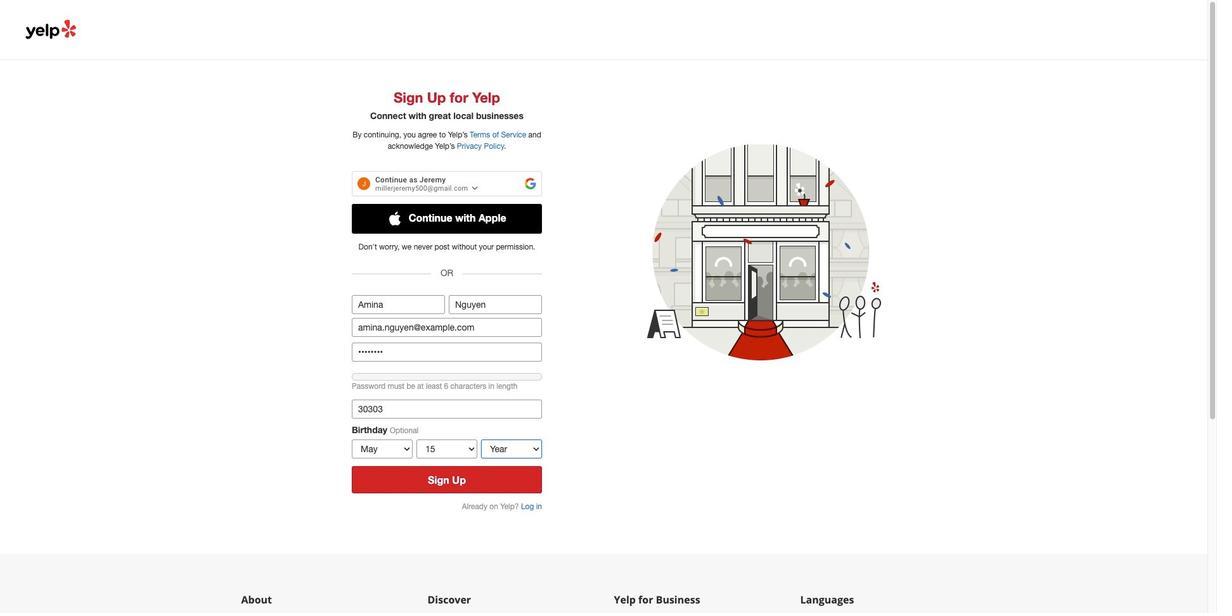 Task type: describe. For each thing, give the bounding box(es) containing it.
Password password field
[[352, 343, 542, 362]]

Last Name text field
[[449, 296, 542, 315]]

ZIP Code text field
[[352, 400, 542, 419]]



Task type: vqa. For each thing, say whether or not it's contained in the screenshot.
ZIP Code 'text box'
yes



Task type: locate. For each thing, give the bounding box(es) containing it.
Email email field
[[352, 318, 542, 337]]

First Name text field
[[352, 296, 445, 315]]



